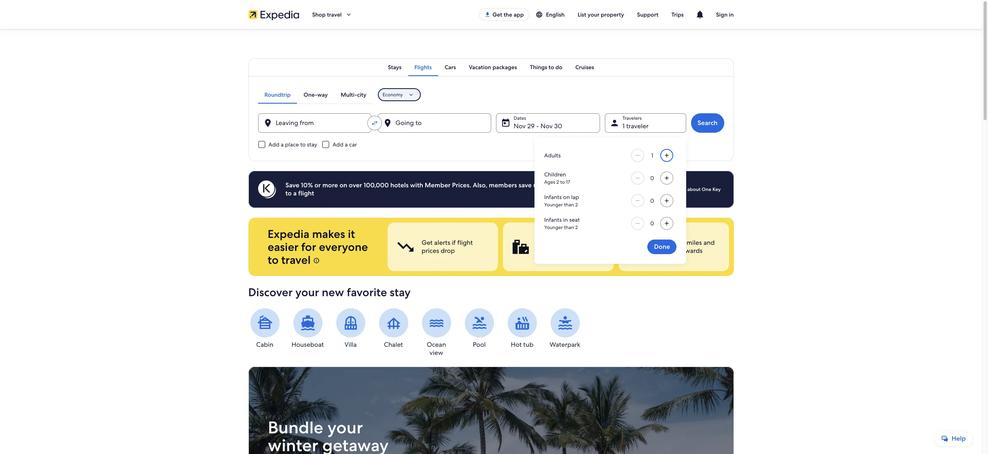 Task type: describe. For each thing, give the bounding box(es) containing it.
about
[[688, 186, 701, 193]]

travel inside dropdown button
[[327, 11, 342, 18]]

when
[[566, 181, 582, 189]]

english
[[546, 11, 565, 18]]

save 10% or more on over 100,000 hotels with member prices. also, members save up to 30% when you add a hotel to a flight
[[286, 181, 630, 198]]

travel inside expedia makes it easier for everyone to travel
[[281, 253, 311, 267]]

10%
[[301, 181, 313, 189]]

children ages 2 to 17
[[544, 171, 570, 185]]

discover your new favorite stay
[[248, 285, 411, 300]]

key inside earn airline miles and one key rewards
[[667, 247, 678, 255]]

than for in
[[564, 224, 574, 231]]

do
[[556, 64, 563, 71]]

infants for infants in seat
[[544, 216, 562, 223]]

2 nov from the left
[[541, 122, 553, 130]]

cabin button
[[248, 308, 282, 349]]

list
[[578, 11, 587, 18]]

save for bundle flight + hotel to save
[[537, 247, 550, 255]]

0 vertical spatial one
[[702, 186, 712, 193]]

multi-city
[[341, 91, 367, 98]]

tub
[[524, 340, 534, 349]]

sign in
[[716, 11, 734, 18]]

learn about one key
[[674, 186, 721, 193]]

sign
[[716, 11, 728, 18]]

member
[[425, 181, 451, 189]]

economy
[[383, 91, 403, 98]]

airline
[[667, 238, 685, 247]]

1
[[623, 122, 625, 130]]

houseboat button
[[291, 308, 324, 349]]

more
[[322, 181, 338, 189]]

shop travel button
[[306, 5, 359, 24]]

sign in button
[[710, 5, 741, 24]]

infants for infants on lap
[[544, 193, 562, 201]]

increase the number of infants in seat image
[[662, 220, 672, 227]]

bundle for bundle flight + hotel to save
[[537, 238, 558, 247]]

and inside earn airline miles and one key rewards
[[704, 238, 715, 247]]

waterpark
[[550, 340, 581, 349]]

your for bundle
[[327, 417, 363, 439]]

1 horizontal spatial key
[[713, 186, 721, 193]]

to right 'place'
[[300, 141, 306, 148]]

roundtrip link
[[258, 86, 297, 104]]

drop
[[441, 247, 455, 255]]

prices
[[422, 247, 439, 255]]

1 out of 3 element
[[388, 223, 498, 271]]

stay for discover your new favorite stay
[[390, 285, 411, 300]]

nov 29 - nov 30 button
[[496, 113, 600, 133]]

prices.
[[452, 181, 471, 189]]

members
[[489, 181, 517, 189]]

economy button
[[378, 88, 421, 101]]

pool
[[473, 340, 486, 349]]

with
[[410, 181, 423, 189]]

list your property
[[578, 11, 624, 18]]

you
[[584, 181, 595, 189]]

shop
[[312, 11, 326, 18]]

up
[[533, 181, 541, 189]]

lap
[[572, 193, 579, 201]]

shop travel
[[312, 11, 342, 18]]

one inside earn airline miles and one key rewards
[[653, 247, 665, 255]]

expedia makes it easier for everyone to travel
[[268, 227, 368, 267]]

in for infants
[[563, 216, 568, 223]]

trips link
[[665, 7, 690, 22]]

seat
[[570, 216, 580, 223]]

2 out of 3 element
[[503, 223, 614, 271]]

a left 10%
[[293, 189, 297, 198]]

list your property link
[[571, 7, 631, 22]]

add a car
[[333, 141, 357, 148]]

ocean
[[427, 340, 446, 349]]

support
[[637, 11, 659, 18]]

bundle your winter getaway and save
[[268, 417, 389, 454]]

and inside bundle your winter getaway and save
[[268, 452, 298, 454]]

chalet button
[[377, 308, 410, 349]]

property
[[601, 11, 624, 18]]

flight inside save 10% or more on over 100,000 hotels with member prices. also, members save up to 30% when you add a hotel to a flight
[[298, 189, 314, 198]]

increase the number of children image
[[662, 175, 672, 181]]

hot tub button
[[506, 308, 539, 349]]

to left 10%
[[286, 189, 292, 198]]

discover
[[248, 285, 293, 300]]

download the app button image
[[485, 11, 491, 18]]

younger for infants on lap
[[544, 202, 563, 208]]

view
[[430, 349, 443, 357]]

to inside children ages 2 to 17
[[561, 179, 565, 185]]

cabin
[[256, 340, 273, 349]]

children
[[544, 171, 566, 178]]

pool button
[[463, 308, 496, 349]]

car
[[349, 141, 357, 148]]

to inside expedia makes it easier for everyone to travel
[[268, 253, 279, 267]]

swap origin and destination values image
[[371, 119, 378, 127]]

30%
[[551, 181, 564, 189]]

or
[[315, 181, 321, 189]]

decrease the number of infants on lap image
[[633, 198, 643, 204]]

a right the add in the top of the page
[[610, 181, 613, 189]]

packages
[[493, 64, 517, 71]]

decrease the number of children image
[[633, 175, 643, 181]]

your for discover
[[296, 285, 319, 300]]

earn
[[653, 238, 666, 247]]

cruises
[[576, 64, 594, 71]]

save
[[286, 181, 300, 189]]

flights link
[[408, 58, 438, 76]]

chalet
[[384, 340, 403, 349]]

way
[[317, 91, 328, 98]]

getaway
[[322, 434, 389, 454]]

waterpark button
[[549, 308, 582, 349]]

3 out of 3 element
[[619, 223, 729, 271]]

stays
[[388, 64, 402, 71]]

hotels
[[391, 181, 409, 189]]

to right up
[[543, 181, 549, 189]]

1 nov from the left
[[514, 122, 526, 130]]

your for list
[[588, 11, 600, 18]]

2 for on
[[575, 202, 578, 208]]

cars
[[445, 64, 456, 71]]

if
[[452, 238, 456, 247]]

on inside save 10% or more on over 100,000 hotels with member prices. also, members save up to 30% when you add a hotel to a flight
[[340, 181, 347, 189]]

miles
[[687, 238, 702, 247]]

learn about one key link
[[671, 183, 724, 196]]

roundtrip
[[265, 91, 291, 98]]



Task type: locate. For each thing, give the bounding box(es) containing it.
0 vertical spatial and
[[704, 238, 715, 247]]

learn
[[674, 186, 686, 193]]

1 vertical spatial on
[[563, 193, 570, 201]]

1 traveler
[[623, 122, 649, 130]]

get
[[493, 11, 502, 18], [422, 238, 433, 247]]

2 for in
[[575, 224, 578, 231]]

infants down infants on lap younger than 2
[[544, 216, 562, 223]]

tab list containing roundtrip
[[258, 86, 373, 104]]

1 vertical spatial hotel
[[582, 238, 597, 247]]

on left the lap
[[563, 193, 570, 201]]

vacation packages link
[[463, 58, 524, 76]]

decrease the number of infants in seat image
[[633, 220, 643, 227]]

add left car
[[333, 141, 344, 148]]

increase the number of infants on lap image
[[662, 198, 672, 204]]

1 younger from the top
[[544, 202, 563, 208]]

on inside infants on lap younger than 2
[[563, 193, 570, 201]]

one left airline
[[653, 247, 665, 255]]

0 vertical spatial stay
[[307, 141, 317, 148]]

in inside infants in seat younger than 2
[[563, 216, 568, 223]]

trailing image
[[345, 11, 352, 18]]

1 vertical spatial in
[[563, 216, 568, 223]]

hotel right "+"
[[582, 238, 597, 247]]

0 vertical spatial on
[[340, 181, 347, 189]]

english button
[[529, 7, 571, 22]]

place
[[285, 141, 299, 148]]

nov 29 - nov 30
[[514, 122, 562, 130]]

done
[[654, 242, 670, 251]]

2 than from the top
[[564, 224, 574, 231]]

younger up bundle flight + hotel to save
[[544, 224, 563, 231]]

1 vertical spatial your
[[296, 285, 319, 300]]

save inside save 10% or more on over 100,000 hotels with member prices. also, members save up to 30% when you add a hotel to a flight
[[519, 181, 532, 189]]

everyone
[[319, 240, 368, 254]]

stay right 'favorite'
[[390, 285, 411, 300]]

younger inside infants on lap younger than 2
[[544, 202, 563, 208]]

29
[[528, 122, 535, 130]]

stays link
[[382, 58, 408, 76]]

1 horizontal spatial add
[[333, 141, 344, 148]]

in right sign
[[729, 11, 734, 18]]

30
[[555, 122, 562, 130]]

0 horizontal spatial get
[[422, 238, 433, 247]]

flight right if
[[457, 238, 473, 247]]

travel left trailing icon
[[327, 11, 342, 18]]

your
[[588, 11, 600, 18], [296, 285, 319, 300], [327, 417, 363, 439]]

hotel left decrease the number of children 'image'
[[615, 181, 630, 189]]

1 horizontal spatial get
[[493, 11, 502, 18]]

1 vertical spatial infants
[[544, 216, 562, 223]]

traveler
[[627, 122, 649, 130]]

in left seat
[[563, 216, 568, 223]]

flight inside bundle flight + hotel to save
[[560, 238, 575, 247]]

expedia
[[268, 227, 310, 241]]

one
[[702, 186, 712, 193], [653, 247, 665, 255]]

than
[[564, 202, 574, 208], [564, 224, 574, 231]]

0 horizontal spatial on
[[340, 181, 347, 189]]

adults
[[544, 152, 561, 159]]

flight left "+"
[[560, 238, 575, 247]]

the
[[504, 11, 512, 18]]

2 inside infants on lap younger than 2
[[575, 202, 578, 208]]

add for add a car
[[333, 141, 344, 148]]

0 vertical spatial in
[[729, 11, 734, 18]]

things to do
[[530, 64, 563, 71]]

1 horizontal spatial travel
[[327, 11, 342, 18]]

2 infants from the top
[[544, 216, 562, 223]]

flight
[[298, 189, 314, 198], [457, 238, 473, 247], [560, 238, 575, 247]]

makes
[[312, 227, 345, 241]]

bundle flight + hotel to save
[[537, 238, 605, 255]]

flight inside get alerts if flight prices drop
[[457, 238, 473, 247]]

0 vertical spatial younger
[[544, 202, 563, 208]]

1 vertical spatial and
[[268, 452, 298, 454]]

1 vertical spatial younger
[[544, 224, 563, 231]]

0 horizontal spatial and
[[268, 452, 298, 454]]

easier
[[268, 240, 299, 254]]

1 horizontal spatial one
[[702, 186, 712, 193]]

your inside 'link'
[[588, 11, 600, 18]]

infants inside infants on lap younger than 2
[[544, 193, 562, 201]]

0 horizontal spatial one
[[653, 247, 665, 255]]

0 vertical spatial your
[[588, 11, 600, 18]]

than down the lap
[[564, 202, 574, 208]]

1 vertical spatial get
[[422, 238, 433, 247]]

tab list containing stays
[[248, 58, 734, 76]]

on
[[340, 181, 347, 189], [563, 193, 570, 201]]

save inside bundle your winter getaway and save
[[302, 452, 336, 454]]

2 horizontal spatial save
[[537, 247, 550, 255]]

infants in seat younger than 2
[[544, 216, 580, 231]]

0 horizontal spatial save
[[302, 452, 336, 454]]

stay right 'place'
[[307, 141, 317, 148]]

bundle for bundle your winter getaway and save
[[268, 417, 323, 439]]

1 than from the top
[[564, 202, 574, 208]]

1 horizontal spatial your
[[327, 417, 363, 439]]

infants inside infants in seat younger than 2
[[544, 216, 562, 223]]

1 horizontal spatial flight
[[457, 238, 473, 247]]

1 horizontal spatial stay
[[390, 285, 411, 300]]

0 horizontal spatial key
[[667, 247, 678, 255]]

one right about
[[702, 186, 712, 193]]

0 horizontal spatial flight
[[298, 189, 314, 198]]

2 vertical spatial your
[[327, 417, 363, 439]]

bundle inside bundle your winter getaway and save
[[268, 417, 323, 439]]

2 horizontal spatial your
[[588, 11, 600, 18]]

xsmall image
[[313, 257, 320, 264]]

in inside dropdown button
[[729, 11, 734, 18]]

0 vertical spatial travel
[[327, 11, 342, 18]]

winter
[[268, 434, 318, 454]]

2 younger from the top
[[544, 224, 563, 231]]

2 vertical spatial 2
[[575, 224, 578, 231]]

0 horizontal spatial hotel
[[582, 238, 597, 247]]

0 horizontal spatial add
[[269, 141, 279, 148]]

add left 'place'
[[269, 141, 279, 148]]

travel left xsmall image
[[281, 253, 311, 267]]

than inside infants on lap younger than 2
[[564, 202, 574, 208]]

flight left or
[[298, 189, 314, 198]]

get inside get alerts if flight prices drop
[[422, 238, 433, 247]]

0 horizontal spatial in
[[563, 216, 568, 223]]

younger for infants in seat
[[544, 224, 563, 231]]

increase the number of adults image
[[662, 152, 672, 159]]

villa button
[[334, 308, 367, 349]]

1 vertical spatial 2
[[575, 202, 578, 208]]

your inside bundle your winter getaway and save
[[327, 417, 363, 439]]

add
[[596, 181, 608, 189]]

over
[[349, 181, 362, 189]]

0 vertical spatial get
[[493, 11, 502, 18]]

a left car
[[345, 141, 348, 148]]

1 vertical spatial than
[[564, 224, 574, 231]]

communication center icon image
[[695, 10, 705, 19]]

to left do
[[549, 64, 554, 71]]

to
[[549, 64, 554, 71], [300, 141, 306, 148], [561, 179, 565, 185], [543, 181, 549, 189], [286, 189, 292, 198], [599, 238, 605, 247], [268, 253, 279, 267]]

than inside infants in seat younger than 2
[[564, 224, 574, 231]]

0 vertical spatial infants
[[544, 193, 562, 201]]

0 vertical spatial hotel
[[615, 181, 630, 189]]

cruises link
[[569, 58, 601, 76]]

earn airline miles and one key rewards
[[653, 238, 715, 255]]

flights
[[415, 64, 432, 71]]

0 horizontal spatial nov
[[514, 122, 526, 130]]

1 vertical spatial travel
[[281, 253, 311, 267]]

expedia logo image
[[248, 9, 299, 20]]

get for get the app
[[493, 11, 502, 18]]

0 horizontal spatial bundle
[[268, 417, 323, 439]]

bundle inside bundle flight + hotel to save
[[537, 238, 558, 247]]

nov right -
[[541, 122, 553, 130]]

to left 17
[[561, 179, 565, 185]]

stay
[[307, 141, 317, 148], [390, 285, 411, 300]]

2 down seat
[[575, 224, 578, 231]]

small image
[[536, 11, 543, 18]]

0 vertical spatial key
[[713, 186, 721, 193]]

2 down the lap
[[575, 202, 578, 208]]

save for bundle your winter getaway and save
[[302, 452, 336, 454]]

2 right 'ages'
[[557, 179, 559, 185]]

in
[[729, 11, 734, 18], [563, 216, 568, 223]]

a left 'place'
[[281, 141, 284, 148]]

0 horizontal spatial travel
[[281, 253, 311, 267]]

infants down 30%
[[544, 193, 562, 201]]

infants
[[544, 193, 562, 201], [544, 216, 562, 223]]

decrease the number of adults image
[[633, 152, 643, 159]]

save
[[519, 181, 532, 189], [537, 247, 550, 255], [302, 452, 336, 454]]

on left over
[[340, 181, 347, 189]]

a
[[281, 141, 284, 148], [345, 141, 348, 148], [610, 181, 613, 189], [293, 189, 297, 198]]

get right download the app button icon
[[493, 11, 502, 18]]

travel
[[327, 11, 342, 18], [281, 253, 311, 267]]

in for sign
[[729, 11, 734, 18]]

1 horizontal spatial hotel
[[615, 181, 630, 189]]

villa
[[345, 340, 357, 349]]

1 vertical spatial save
[[537, 247, 550, 255]]

it
[[348, 227, 355, 241]]

2 inside children ages 2 to 17
[[557, 179, 559, 185]]

stay for add a place to stay
[[307, 141, 317, 148]]

add for add a place to stay
[[269, 141, 279, 148]]

hotel inside bundle flight + hotel to save
[[582, 238, 597, 247]]

hotel inside save 10% or more on over 100,000 hotels with member prices. also, members save up to 30% when you add a hotel to a flight
[[615, 181, 630, 189]]

for
[[301, 240, 316, 254]]

travel sale activities deals image
[[248, 367, 734, 454]]

one-way
[[304, 91, 328, 98]]

0 vertical spatial 2
[[557, 179, 559, 185]]

1 add from the left
[[269, 141, 279, 148]]

tab list
[[248, 58, 734, 76], [258, 86, 373, 104]]

save inside bundle flight + hotel to save
[[537, 247, 550, 255]]

0 vertical spatial save
[[519, 181, 532, 189]]

2 vertical spatial save
[[302, 452, 336, 454]]

support link
[[631, 7, 665, 22]]

1 horizontal spatial nov
[[541, 122, 553, 130]]

ages
[[544, 179, 555, 185]]

1 horizontal spatial in
[[729, 11, 734, 18]]

to inside bundle flight + hotel to save
[[599, 238, 605, 247]]

multi-city link
[[334, 86, 373, 104]]

bundle your winter getaway and save main content
[[0, 29, 982, 454]]

vacation packages
[[469, 64, 517, 71]]

infants on lap younger than 2
[[544, 193, 579, 208]]

1 horizontal spatial and
[[704, 238, 715, 247]]

and
[[704, 238, 715, 247], [268, 452, 298, 454]]

add a place to stay
[[269, 141, 317, 148]]

1 horizontal spatial save
[[519, 181, 532, 189]]

1 horizontal spatial on
[[563, 193, 570, 201]]

city
[[357, 91, 367, 98]]

hotel
[[615, 181, 630, 189], [582, 238, 597, 247]]

2 inside infants in seat younger than 2
[[575, 224, 578, 231]]

1 vertical spatial bundle
[[268, 417, 323, 439]]

hot tub
[[511, 340, 534, 349]]

key
[[713, 186, 721, 193], [667, 247, 678, 255]]

get left the alerts on the bottom left of page
[[422, 238, 433, 247]]

0 horizontal spatial your
[[296, 285, 319, 300]]

nov left 29
[[514, 122, 526, 130]]

ocean view button
[[420, 308, 453, 357]]

than down seat
[[564, 224, 574, 231]]

younger down 30%
[[544, 202, 563, 208]]

1 infants from the top
[[544, 193, 562, 201]]

one-way link
[[297, 86, 334, 104]]

things
[[530, 64, 547, 71]]

1 vertical spatial key
[[667, 247, 678, 255]]

new
[[322, 285, 344, 300]]

1 vertical spatial one
[[653, 247, 665, 255]]

vacation
[[469, 64, 491, 71]]

than for on
[[564, 202, 574, 208]]

add
[[269, 141, 279, 148], [333, 141, 344, 148]]

0 vertical spatial than
[[564, 202, 574, 208]]

things to do link
[[524, 58, 569, 76]]

0 vertical spatial tab list
[[248, 58, 734, 76]]

+
[[577, 238, 581, 247]]

to right "+"
[[599, 238, 605, 247]]

2 add from the left
[[333, 141, 344, 148]]

1 vertical spatial tab list
[[258, 86, 373, 104]]

get for get alerts if flight prices drop
[[422, 238, 433, 247]]

0 horizontal spatial stay
[[307, 141, 317, 148]]

2 horizontal spatial flight
[[560, 238, 575, 247]]

to down expedia
[[268, 253, 279, 267]]

get the app
[[493, 11, 524, 18]]

1 vertical spatial stay
[[390, 285, 411, 300]]

0 vertical spatial bundle
[[537, 238, 558, 247]]

1 horizontal spatial bundle
[[537, 238, 558, 247]]

younger inside infants in seat younger than 2
[[544, 224, 563, 231]]



Task type: vqa. For each thing, say whether or not it's contained in the screenshot.


